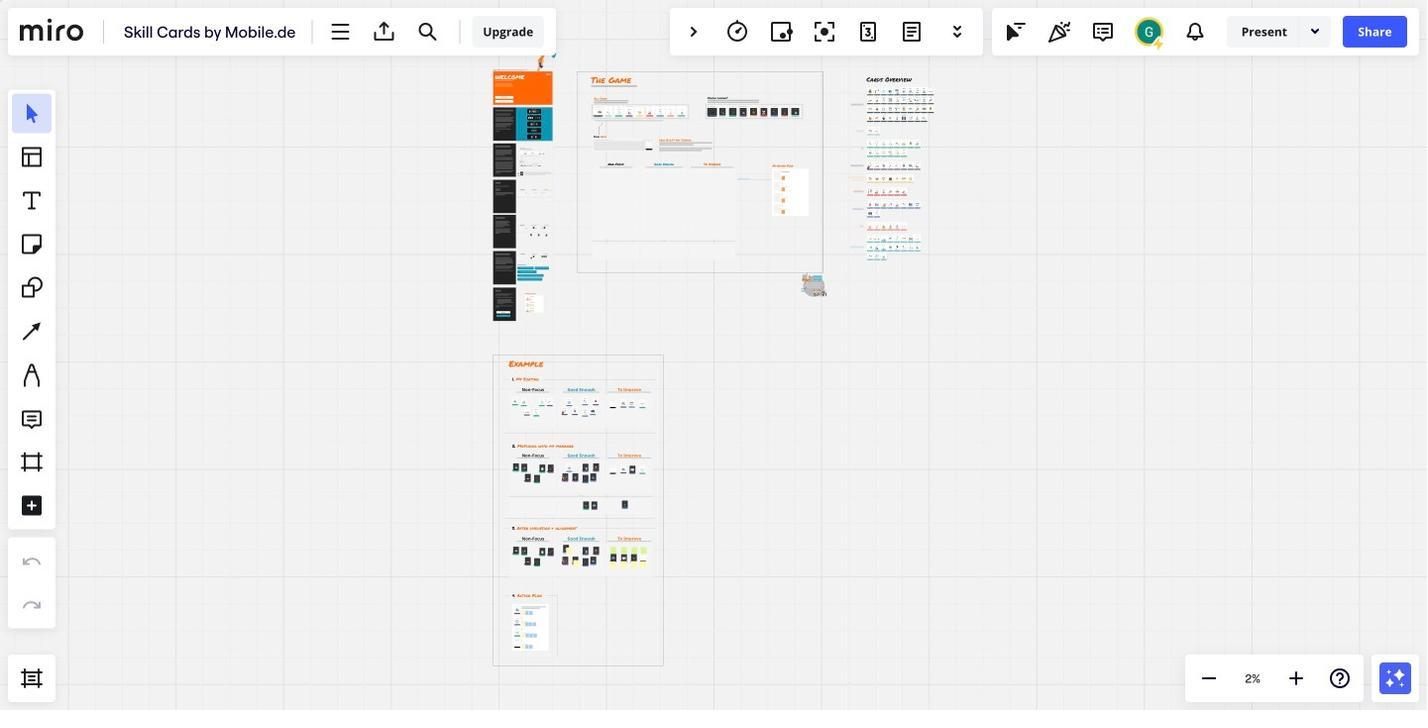 Task type: locate. For each thing, give the bounding box(es) containing it.
open frames image
[[20, 667, 44, 691]]

spagx image
[[1307, 23, 1323, 39]]

creation toolbar
[[8, 63, 56, 655]]

board toolbar
[[8, 8, 556, 56]]

feed image
[[1183, 20, 1207, 44]]

comment image
[[1091, 20, 1115, 44]]

hide apps image
[[682, 20, 706, 44]]



Task type: describe. For each thing, give the bounding box(es) containing it.
spagx image
[[1151, 36, 1166, 52]]

communication toolbar
[[992, 8, 1419, 56]]

export this board image
[[372, 20, 396, 44]]

search image
[[416, 20, 440, 44]]

show collaborators' cursors image
[[1004, 20, 1028, 44]]

main menu image
[[328, 20, 352, 44]]

reactions image
[[1047, 20, 1071, 44]]

collaboration toolbar
[[670, 8, 983, 56]]



Task type: vqa. For each thing, say whether or not it's contained in the screenshot.
Export this board image
yes



